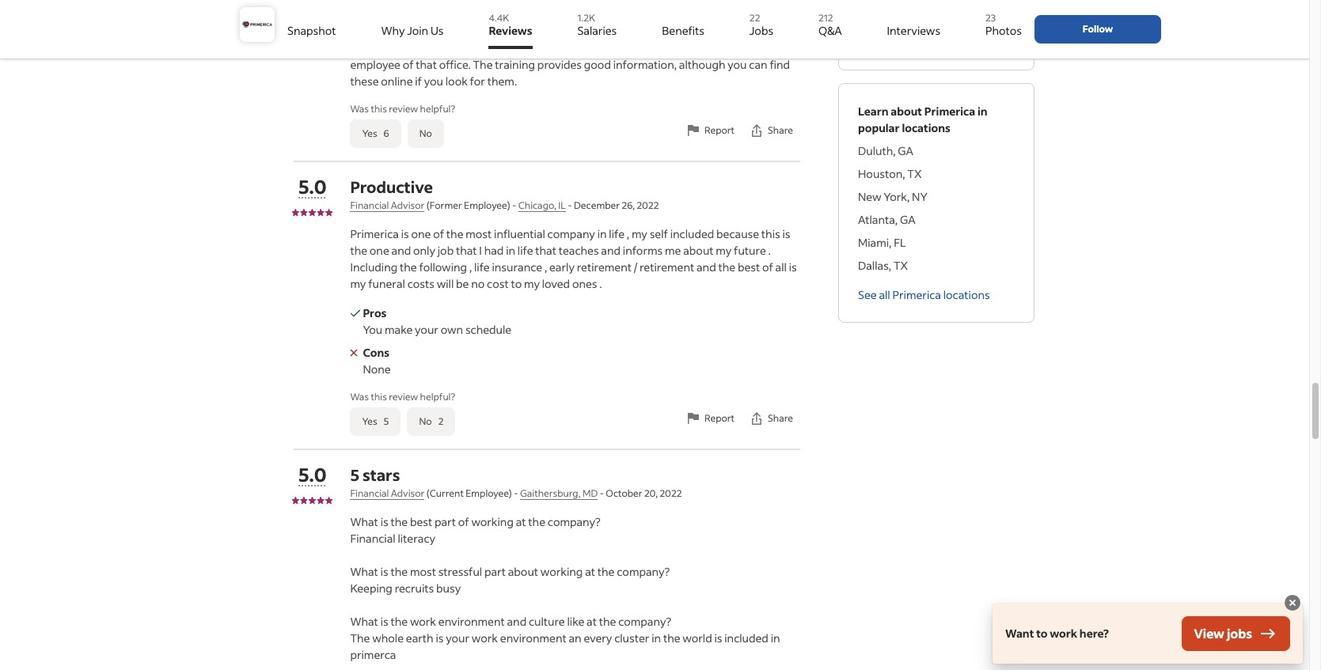 Task type: locate. For each thing, give the bounding box(es) containing it.
no for no
[[419, 127, 432, 139]]

financial left literacy
[[350, 531, 396, 546]]

unless
[[706, 40, 739, 55]]

5.0 button left the productive on the left top
[[298, 174, 327, 199]]

0 vertical spatial most
[[466, 226, 492, 241]]

you
[[648, 7, 667, 22], [724, 24, 743, 39], [728, 57, 747, 72], [424, 74, 443, 89]]

0 vertical spatial 2022
[[637, 199, 659, 211]]

about inside 'learn about primerica in popular locations duluth, ga houston, tx new york, ny atlanta, ga miami, fl dallas, tx'
[[891, 104, 922, 119]]

212
[[818, 12, 833, 24]]

1 no from the top
[[419, 127, 432, 139]]

report button
[[678, 113, 742, 148], [678, 401, 742, 436]]

0 vertical spatial like
[[905, 18, 922, 33]]

5 left stars
[[350, 465, 359, 485]]

0 vertical spatial 5.0 button
[[298, 174, 327, 199]]

review for 6
[[389, 103, 418, 115]]

self
[[650, 226, 668, 241]]

ga up fl
[[900, 212, 916, 227]]

working up culture
[[541, 564, 583, 579]]

pros you make your own schedule cons none
[[363, 306, 512, 377]]

, up no
[[469, 260, 472, 275]]

5 left no 2
[[384, 416, 389, 427]]

employee) right (former
[[464, 199, 510, 211]]

tx down fl
[[894, 258, 908, 273]]

no left 2
[[419, 416, 432, 427]]

all
[[775, 260, 787, 275], [879, 287, 890, 302]]

financial inside the what is the best part of working at the company? financial literacy
[[350, 531, 396, 546]]

share for 5
[[768, 412, 793, 424]]

see all primerica locations
[[858, 287, 990, 302]]

was this review helpful? down online in the top of the page
[[350, 103, 455, 115]]

teaches
[[559, 243, 599, 258]]

6
[[384, 127, 389, 139]]

if right online in the top of the page
[[415, 74, 422, 89]]

get right don't
[[616, 40, 633, 55]]

1 horizontal spatial if
[[500, 24, 507, 39]]

1 vertical spatial review
[[389, 391, 418, 403]]

helpful? up 2
[[420, 391, 455, 403]]

yes down none on the bottom left of the page
[[362, 416, 377, 427]]

retirement
[[577, 260, 632, 275], [640, 260, 694, 275]]

, left early
[[545, 260, 547, 275]]

included up me
[[670, 226, 714, 241]]

0 horizontal spatial if
[[415, 74, 422, 89]]

1 was from the top
[[350, 103, 369, 115]]

2 vertical spatial financial
[[350, 531, 396, 546]]

1 vertical spatial share
[[768, 412, 793, 424]]

part right stressful
[[484, 564, 506, 579]]

what inside the what is the best part of working at the company? financial literacy
[[350, 515, 378, 530]]

of down (current
[[458, 515, 469, 530]]

is inside the what is the best part of working at the company? financial literacy
[[380, 515, 388, 530]]

was this review helpful? for yes 6
[[350, 103, 455, 115]]

1 report from the top
[[705, 124, 735, 136]]

0 horizontal spatial included
[[670, 226, 714, 241]]

want to work here?
[[1005, 626, 1109, 641]]

2 horizontal spatial your
[[556, 24, 579, 39]]

financial advisor link down stars
[[350, 488, 425, 500]]

0 vertical spatial financial
[[350, 199, 389, 211]]

work
[[410, 614, 436, 629], [1050, 626, 1077, 641], [472, 631, 498, 646]]

no right "6"
[[419, 127, 432, 139]]

this inside the primerica is one of the most influential company in life , my self included because this is the one and only job that i had in life that teaches and informs me about my future . including the following , life insurance , early retirement / retirement and the best of all is my funeral costs will be no cost to my loved ones .
[[761, 226, 780, 241]]

best up literacy
[[410, 515, 432, 530]]

is inside what is the most stressful part about working at the company? keeping recruits busy
[[380, 564, 388, 579]]

financial advisor link
[[350, 199, 425, 212], [350, 488, 425, 500]]

2 was this review helpful? from the top
[[350, 391, 455, 403]]

look
[[445, 74, 468, 89]]

was this review helpful?
[[350, 103, 455, 115], [350, 391, 455, 403]]

1 5.0 from the top
[[298, 174, 327, 199]]

0 vertical spatial report button
[[678, 113, 742, 148]]

1 horizontal spatial one
[[411, 226, 431, 241]]

1 vertical spatial this
[[761, 226, 780, 241]]

2 vertical spatial the
[[350, 631, 370, 646]]

advisor inside 5 stars financial advisor (current employee) - gaithersburg, md - october 20, 2022
[[391, 488, 425, 500]]

for
[[494, 7, 509, 22], [630, 7, 645, 22], [470, 74, 485, 89]]

0 horizontal spatial life
[[474, 260, 490, 275]]

helpful?
[[420, 103, 455, 115], [420, 391, 455, 403]]

the down commission- on the top left of page
[[473, 57, 493, 72]]

0 vertical spatial was
[[350, 103, 369, 115]]

0 horizontal spatial all
[[775, 260, 787, 275]]

yes 6
[[362, 127, 389, 139]]

0 vertical spatial this
[[371, 103, 387, 115]]

1 horizontal spatial life
[[518, 243, 533, 258]]

0 horizontal spatial one
[[370, 243, 389, 258]]

no
[[471, 276, 485, 291]]

productive
[[350, 177, 433, 197]]

1 review from the top
[[389, 103, 418, 115]]

report button for 6
[[678, 113, 742, 148]]

clients,
[[440, 24, 476, 39]]

report button for 5
[[678, 401, 742, 436]]

yes for yes 5
[[362, 416, 377, 427]]

1 share from the top
[[768, 124, 793, 136]]

ga
[[898, 143, 914, 158], [900, 212, 916, 227]]

locations down dallas, tx link
[[943, 287, 990, 302]]

1 vertical spatial 5.0 button
[[298, 462, 327, 487]]

- left chicago,
[[512, 199, 516, 211]]

0 vertical spatial part
[[435, 515, 456, 530]]

1 horizontal spatial work
[[472, 631, 498, 646]]

all inside the see all primerica locations link
[[879, 287, 890, 302]]

primerica?
[[858, 35, 912, 50]]

0 vertical spatial one
[[411, 226, 431, 241]]

like inside "what is the work environment and culture like at the company? the whole earth is your work environment an every cluster in the world is included in primerca"
[[567, 614, 584, 629]]

was up the yes 5
[[350, 391, 369, 403]]

you up jobs
[[749, 7, 769, 22]]

, up informs
[[627, 226, 629, 241]]

working left 23
[[925, 18, 967, 33]]

part inside what is the most stressful part about working at the company? keeping recruits busy
[[484, 564, 506, 579]]

included right world
[[725, 631, 769, 646]]

snapshot link
[[287, 6, 336, 49]]

october
[[606, 488, 642, 500]]

life down 26,
[[609, 226, 625, 241]]

0 vertical spatial included
[[670, 226, 714, 241]]

1 vertical spatial an
[[569, 631, 582, 646]]

primerica
[[924, 104, 975, 119], [350, 226, 399, 241], [893, 287, 941, 302]]

part inside the what is the best part of working at the company? financial literacy
[[435, 515, 456, 530]]

1 horizontal spatial like
[[905, 18, 922, 33]]

advisor down the productive on the left top
[[391, 199, 425, 211]]

0 vertical spatial what
[[350, 515, 378, 530]]

1 financial advisor link from the top
[[350, 199, 425, 212]]

am
[[776, 40, 792, 55]]

best inside the primerica is one of the most influential company in life , my self included because this is the one and only job that i had in life that teaches and informs me about my future . including the following , life insurance , early retirement / retirement and the best of all is my funeral costs will be no cost to my loved ones .
[[738, 260, 760, 275]]

2 report from the top
[[705, 412, 735, 424]]

review down online in the top of the page
[[389, 103, 418, 115]]

1 vertical spatial share button
[[742, 401, 800, 436]]

financial inside productive financial advisor (former employee) - chicago, il - december 26, 2022
[[350, 199, 389, 211]]

offices
[[372, 7, 407, 22]]

this for 5
[[371, 391, 387, 403]]

company? inside "what is the work environment and culture like at the company? the whole earth is your work environment an every cluster in the world is included in primerca"
[[618, 614, 671, 629]]

2 vertical spatial primerica
[[893, 287, 941, 302]]

2 horizontal spatial working
[[925, 18, 967, 33]]

keeping
[[350, 581, 393, 596]]

2 helpful? from the top
[[420, 391, 455, 403]]

jobs
[[1227, 625, 1252, 642]]

this
[[371, 103, 387, 115], [761, 226, 780, 241], [371, 391, 387, 403]]

2 share button from the top
[[742, 401, 800, 436]]

chicago, il link
[[518, 199, 566, 212]]

like right the 'it'
[[905, 18, 922, 33]]

you inside pros you make your own schedule cons none
[[363, 322, 383, 337]]

financial down the productive on the left top
[[350, 199, 389, 211]]

1 share button from the top
[[742, 113, 800, 148]]

tx up ny
[[907, 166, 922, 181]]

1 vertical spatial financial advisor link
[[350, 488, 425, 500]]

report for yes 5
[[705, 412, 735, 424]]

one up including
[[370, 243, 389, 258]]

2 was from the top
[[350, 391, 369, 403]]

1 vertical spatial 2022
[[660, 488, 682, 500]]

interviews
[[887, 23, 941, 38]]

0 vertical spatial yes
[[362, 127, 377, 139]]

included
[[670, 226, 714, 241], [725, 631, 769, 646]]

an up "information,"
[[635, 40, 648, 55]]

this for 6
[[371, 103, 387, 115]]

popular
[[858, 120, 900, 135]]

2022 right 26,
[[637, 199, 659, 211]]

is inside the offices are there mainly for training and/or a space for you to meet clients. you have to go out and get clients, and if they buy your products and services, then you get compensation. this is commission-based. you don't get an hourly pay unless you're am employee of that office. the training  provides good information, although you can find these online if you look for them.
[[452, 40, 460, 55]]

was this review helpful? for yes 5
[[350, 391, 455, 403]]

this up the yes 6
[[371, 103, 387, 115]]

about inside the primerica is one of the most influential company in life , my self included because this is the one and only job that i had in life that teaches and informs me about my future . including the following , life insurance , early retirement / retirement and the best of all is my funeral costs will be no cost to my loved ones .
[[683, 243, 714, 258]]

part down (current
[[435, 515, 456, 530]]

yes 5
[[362, 416, 389, 427]]

1 horizontal spatial all
[[879, 287, 890, 302]]

in up duluth, ga link
[[978, 104, 988, 119]]

2 financial from the top
[[350, 488, 389, 500]]

my
[[632, 226, 647, 241], [716, 243, 732, 258], [350, 276, 366, 291], [524, 276, 540, 291]]

5.0 button for productive
[[298, 174, 327, 199]]

2022 inside 5 stars financial advisor (current employee) - gaithersburg, md - october 20, 2022
[[660, 488, 682, 500]]

culture
[[529, 614, 565, 629]]

online
[[381, 74, 413, 89]]

get up you're at right top
[[746, 24, 763, 39]]

no button
[[407, 120, 444, 148]]

2 share from the top
[[768, 412, 793, 424]]

one up the only
[[411, 226, 431, 241]]

1 vertical spatial what
[[350, 564, 378, 579]]

learn about primerica in popular locations duluth, ga houston, tx new york, ny atlanta, ga miami, fl dallas, tx
[[858, 104, 988, 273]]

what down the 5 stars link
[[350, 515, 378, 530]]

what for what is the best part of working at the company? financial literacy
[[350, 515, 378, 530]]

report for yes 6
[[705, 124, 735, 136]]

what
[[350, 515, 378, 530], [350, 564, 378, 579], [350, 614, 378, 629]]

ones
[[572, 276, 597, 291]]

about up culture
[[508, 564, 538, 579]]

2 horizontal spatial get
[[746, 24, 763, 39]]

0 vertical spatial 5
[[384, 416, 389, 427]]

influential
[[494, 226, 545, 241]]

one
[[411, 226, 431, 241], [370, 243, 389, 258]]

work down what is the most stressful part about working at the company? keeping recruits busy
[[472, 631, 498, 646]]

employee
[[350, 57, 400, 72]]

what up keeping
[[350, 564, 378, 579]]

company? for like
[[618, 614, 671, 629]]

2 report button from the top
[[678, 401, 742, 436]]

1 horizontal spatial best
[[738, 260, 760, 275]]

your left own
[[415, 322, 439, 337]]

. right ones
[[599, 276, 602, 291]]

if left they
[[500, 24, 507, 39]]

the
[[350, 7, 370, 22], [473, 57, 493, 72], [350, 631, 370, 646]]

financial advisor link for productive
[[350, 199, 425, 212]]

0 horizontal spatial like
[[567, 614, 584, 629]]

life down i
[[474, 260, 490, 275]]

what inside "what is the work environment and culture like at the company? the whole earth is your work environment an every cluster in the world is included in primerca"
[[350, 614, 378, 629]]

1 was this review helpful? from the top
[[350, 103, 455, 115]]

3 what from the top
[[350, 614, 378, 629]]

none
[[363, 362, 391, 377]]

to left go
[[350, 24, 361, 39]]

hourly
[[650, 40, 683, 55]]

advisor down stars
[[391, 488, 425, 500]]

1 vertical spatial part
[[484, 564, 506, 579]]

financial down the 5 stars link
[[350, 488, 389, 500]]

this
[[429, 40, 450, 55]]

work up "earth"
[[410, 614, 436, 629]]

primerica for see all primerica locations
[[893, 287, 941, 302]]

environment down busy
[[438, 614, 505, 629]]

yes for yes 6
[[362, 127, 377, 139]]

1 horizontal spatial 5
[[384, 416, 389, 427]]

0 vertical spatial was this review helpful?
[[350, 103, 455, 115]]

1 financial from the top
[[350, 199, 389, 211]]

life down influential
[[518, 243, 533, 258]]

1 vertical spatial most
[[410, 564, 436, 579]]

2022 inside productive financial advisor (former employee) - chicago, il - december 26, 2022
[[637, 199, 659, 211]]

1 report button from the top
[[678, 113, 742, 148]]

to down insurance
[[511, 276, 522, 291]]

of up job
[[433, 226, 444, 241]]

5.0 button left the 5 stars link
[[298, 462, 327, 487]]

included inside "what is the work environment and culture like at the company? the whole earth is your work environment an every cluster in the world is included in primerca"
[[725, 631, 769, 646]]

for right look on the top left
[[470, 74, 485, 89]]

no inside no button
[[419, 127, 432, 139]]

about up the popular
[[891, 104, 922, 119]]

about right me
[[683, 243, 714, 258]]

get up this
[[421, 24, 438, 39]]

training up them.
[[495, 57, 535, 72]]

1.2k salaries
[[577, 12, 617, 38]]

0 vertical spatial about
[[891, 104, 922, 119]]

1 horizontal spatial working
[[541, 564, 583, 579]]

2 vertical spatial this
[[371, 391, 387, 403]]

0 vertical spatial working
[[925, 18, 967, 33]]

5.0 left the productive on the left top
[[298, 174, 327, 199]]

1 vertical spatial like
[[567, 614, 584, 629]]

.
[[768, 243, 771, 258], [599, 276, 602, 291]]

0 vertical spatial no
[[419, 127, 432, 139]]

salaries
[[577, 23, 617, 38]]

working inside what's it like working at primerica?
[[925, 18, 967, 33]]

0 horizontal spatial an
[[569, 631, 582, 646]]

this up the future
[[761, 226, 780, 241]]

1 vertical spatial was this review helpful?
[[350, 391, 455, 403]]

advisor
[[391, 199, 425, 211], [391, 488, 425, 500]]

2 no from the top
[[419, 416, 432, 427]]

the offices are there mainly for training and/or a space for you to meet clients. you have to go out and get clients, and if they buy your products and services, then you get compensation. this is commission-based. you don't get an hourly pay unless you're am employee of that office. the training  provides good information, although you can find these online if you look for them.
[[350, 7, 795, 89]]

of inside the offices are there mainly for training and/or a space for you to meet clients. you have to go out and get clients, and if they buy your products and services, then you get compensation. this is commission-based. you don't get an hourly pay unless you're am employee of that office. the training  provides good information, although you can find these online if you look for them.
[[403, 57, 414, 72]]

work left here?
[[1050, 626, 1077, 641]]

view jobs
[[1194, 625, 1252, 642]]

1 vertical spatial no
[[419, 416, 432, 427]]

at inside what's it like working at primerica?
[[969, 18, 979, 33]]

2 advisor from the top
[[391, 488, 425, 500]]

pros
[[363, 306, 387, 321]]

this up the yes 5
[[371, 391, 387, 403]]

3 financial from the top
[[350, 531, 396, 546]]

an inside the offices are there mainly for training and/or a space for you to meet clients. you have to go out and get clients, and if they buy your products and services, then you get compensation. this is commission-based. you don't get an hourly pay unless you're am employee of that office. the training  provides good information, although you can find these online if you look for them.
[[635, 40, 648, 55]]

2 vertical spatial your
[[446, 631, 469, 646]]

primerica up including
[[350, 226, 399, 241]]

1 helpful? from the top
[[420, 103, 455, 115]]

1 vertical spatial if
[[415, 74, 422, 89]]

us
[[431, 23, 444, 38]]

1 horizontal spatial included
[[725, 631, 769, 646]]

provides
[[537, 57, 582, 72]]

1 what from the top
[[350, 515, 378, 530]]

close image
[[1283, 594, 1302, 613]]

most up i
[[466, 226, 492, 241]]

see
[[858, 287, 877, 302]]

employee) inside productive financial advisor (former employee) - chicago, il - december 26, 2022
[[464, 199, 510, 211]]

your right "earth"
[[446, 631, 469, 646]]

1 horizontal spatial most
[[466, 226, 492, 241]]

1 vertical spatial you
[[565, 40, 585, 55]]

if
[[500, 24, 507, 39], [415, 74, 422, 89]]

what up whole
[[350, 614, 378, 629]]

0 horizontal spatial you
[[363, 322, 383, 337]]

ga right duluth,
[[898, 143, 914, 158]]

your inside the offices are there mainly for training and/or a space for you to meet clients. you have to go out and get clients, and if they buy your products and services, then you get compensation. this is commission-based. you don't get an hourly pay unless you're am employee of that office. the training  provides good information, although you can find these online if you look for them.
[[556, 24, 579, 39]]

like
[[905, 18, 922, 33], [567, 614, 584, 629]]

1 vertical spatial company?
[[617, 564, 670, 579]]

0 vertical spatial training
[[511, 7, 551, 22]]

2 vertical spatial about
[[508, 564, 538, 579]]

1 vertical spatial was
[[350, 391, 369, 403]]

review up the yes 5
[[389, 391, 418, 403]]

0 horizontal spatial most
[[410, 564, 436, 579]]

1 vertical spatial working
[[471, 515, 514, 530]]

most up 'recruits'
[[410, 564, 436, 579]]

. right the future
[[768, 243, 771, 258]]

environment down culture
[[500, 631, 567, 646]]

company? inside what is the most stressful part about working at the company? keeping recruits busy
[[617, 564, 670, 579]]

0 vertical spatial review
[[389, 103, 418, 115]]

no for no 2
[[419, 416, 432, 427]]

0 horizontal spatial that
[[416, 57, 437, 72]]

0 vertical spatial locations
[[902, 120, 951, 135]]

0 vertical spatial share
[[768, 124, 793, 136]]

2 financial advisor link from the top
[[350, 488, 425, 500]]

primerica for learn about primerica in popular locations duluth, ga houston, tx new york, ny atlanta, ga miami, fl dallas, tx
[[924, 104, 975, 119]]

what inside what is the most stressful part about working at the company? keeping recruits busy
[[350, 564, 378, 579]]

0 horizontal spatial ,
[[469, 260, 472, 275]]

1 yes from the top
[[362, 127, 377, 139]]

was down these
[[350, 103, 369, 115]]

22 jobs
[[750, 12, 773, 38]]

1 horizontal spatial 2022
[[660, 488, 682, 500]]

- right il
[[568, 199, 572, 211]]

5.0 for 5 stars
[[298, 462, 327, 487]]

1 horizontal spatial part
[[484, 564, 506, 579]]

my down because at right top
[[716, 243, 732, 258]]

1 horizontal spatial that
[[456, 243, 477, 258]]

don't
[[587, 40, 614, 55]]

compensation.
[[350, 40, 426, 55]]

employee) up the what is the best part of working at the company? financial literacy
[[466, 488, 512, 500]]

what's it like working at primerica? link
[[858, 17, 1015, 51]]

here?
[[1080, 626, 1109, 641]]

1 5.0 button from the top
[[298, 174, 327, 199]]

company
[[547, 226, 595, 241]]

2 horizontal spatial life
[[609, 226, 625, 241]]

2 5.0 button from the top
[[298, 462, 327, 487]]

0 vertical spatial all
[[775, 260, 787, 275]]

primerica inside 'learn about primerica in popular locations duluth, ga houston, tx new york, ny atlanta, ga miami, fl dallas, tx'
[[924, 104, 975, 119]]

0 vertical spatial an
[[635, 40, 648, 55]]

1 horizontal spatial your
[[446, 631, 469, 646]]

0 vertical spatial primerica
[[924, 104, 975, 119]]

about inside what is the most stressful part about working at the company? keeping recruits busy
[[508, 564, 538, 579]]

2 5.0 from the top
[[298, 462, 327, 487]]

pay
[[686, 40, 704, 55]]

working down 5 stars financial advisor (current employee) - gaithersburg, md - october 20, 2022
[[471, 515, 514, 530]]

0 vertical spatial 5.0
[[298, 174, 327, 199]]

you up services,
[[648, 7, 667, 22]]

the up go
[[350, 7, 370, 22]]

- left gaithersburg,
[[514, 488, 518, 500]]

included inside the primerica is one of the most influential company in life , my self included because this is the one and only job that i had in life that teaches and informs me about my future . including the following , life insurance , early retirement / retirement and the best of all is my funeral costs will be no cost to my loved ones .
[[670, 226, 714, 241]]

earth
[[406, 631, 434, 646]]

1 advisor from the top
[[391, 199, 425, 211]]

report
[[705, 124, 735, 136], [705, 412, 735, 424]]

1 vertical spatial .
[[599, 276, 602, 291]]

0 horizontal spatial retirement
[[577, 260, 632, 275]]

1 vertical spatial primerica
[[350, 226, 399, 241]]

1 horizontal spatial about
[[683, 243, 714, 258]]

that down this
[[416, 57, 437, 72]]

5.0 left the 5 stars link
[[298, 462, 327, 487]]

0 vertical spatial advisor
[[391, 199, 425, 211]]

0 horizontal spatial working
[[471, 515, 514, 530]]

1 vertical spatial best
[[410, 515, 432, 530]]

that inside the offices are there mainly for training and/or a space for you to meet clients. you have to go out and get clients, and if they buy your products and services, then you get compensation. this is commission-based. you don't get an hourly pay unless you're am employee of that office. the training  provides good information, although you can find these online if you look for them.
[[416, 57, 437, 72]]

1 vertical spatial your
[[415, 322, 439, 337]]

miami, fl link
[[858, 234, 1015, 251]]

own
[[441, 322, 463, 337]]

primerica inside the primerica is one of the most influential company in life , my self included because this is the one and only job that i had in life that teaches and informs me about my future . including the following , life insurance , early retirement / retirement and the best of all is my funeral costs will be no cost to my loved ones .
[[350, 226, 399, 241]]

2 what from the top
[[350, 564, 378, 579]]

what for what is the work environment and culture like at the company? the whole earth is your work environment an every cluster in the world is included in primerca
[[350, 614, 378, 629]]

2 review from the top
[[389, 391, 418, 403]]

ny
[[912, 189, 928, 204]]

see all primerica locations link
[[858, 287, 990, 303]]

best
[[738, 260, 760, 275], [410, 515, 432, 530]]

follow button
[[1035, 15, 1161, 44]]

have
[[771, 7, 795, 22]]

1 vertical spatial yes
[[362, 416, 377, 427]]

2 horizontal spatial you
[[749, 7, 769, 22]]

will
[[437, 276, 454, 291]]

review
[[389, 103, 418, 115], [389, 391, 418, 403]]

helpful? for yes 5
[[420, 391, 455, 403]]

1 vertical spatial about
[[683, 243, 714, 258]]

all inside the primerica is one of the most influential company in life , my self included because this is the one and only job that i had in life that teaches and informs me about my future . including the following , life insurance , early retirement / retirement and the best of all is my funeral costs will be no cost to my loved ones .
[[775, 260, 787, 275]]

2022 right 20,
[[660, 488, 682, 500]]

2 yes from the top
[[362, 416, 377, 427]]

your
[[556, 24, 579, 39], [415, 322, 439, 337], [446, 631, 469, 646]]



Task type: vqa. For each thing, say whether or not it's contained in the screenshot.
after
no



Task type: describe. For each thing, give the bounding box(es) containing it.
every
[[584, 631, 612, 646]]

financial advisor link for 5 stars
[[350, 488, 425, 500]]

company? for working
[[617, 564, 670, 579]]

best inside the what is the best part of working at the company? financial literacy
[[410, 515, 432, 530]]

new york, ny link
[[858, 188, 1015, 205]]

locations inside 'learn about primerica in popular locations duluth, ga houston, tx new york, ny atlanta, ga miami, fl dallas, tx'
[[902, 120, 951, 135]]

out
[[379, 24, 397, 39]]

most inside what is the most stressful part about working at the company? keeping recruits busy
[[410, 564, 436, 579]]

jobs
[[750, 23, 773, 38]]

houston, tx link
[[858, 165, 1015, 182]]

find
[[770, 57, 790, 72]]

productive link
[[350, 177, 433, 197]]

you down clients.
[[724, 24, 743, 39]]

only
[[413, 243, 435, 258]]

of inside the what is the best part of working at the company? financial literacy
[[458, 515, 469, 530]]

including
[[350, 260, 398, 275]]

financial inside 5 stars financial advisor (current employee) - gaithersburg, md - october 20, 2022
[[350, 488, 389, 500]]

you left look on the top left
[[424, 74, 443, 89]]

1 vertical spatial one
[[370, 243, 389, 258]]

funeral
[[368, 276, 405, 291]]

you're
[[741, 40, 774, 55]]

and inside "what is the work environment and culture like at the company? the whole earth is your work environment an every cluster in the world is included in primerca"
[[507, 614, 527, 629]]

2 horizontal spatial for
[[630, 7, 645, 22]]

schedule
[[465, 322, 512, 337]]

your inside "what is the work environment and culture like at the company? the whole earth is your work environment an every cluster in the world is included in primerca"
[[446, 631, 469, 646]]

1 vertical spatial tx
[[894, 258, 908, 273]]

2 horizontal spatial ,
[[627, 226, 629, 241]]

job
[[438, 243, 454, 258]]

share button for yes 5
[[742, 401, 800, 436]]

working inside the what is the best part of working at the company? financial literacy
[[471, 515, 514, 530]]

0 vertical spatial life
[[609, 226, 625, 241]]

was for yes 6
[[350, 103, 369, 115]]

working inside what is the most stressful part about working at the company? keeping recruits busy
[[541, 564, 583, 579]]

gaithersburg,
[[520, 488, 581, 500]]

miami,
[[858, 235, 892, 250]]

1 vertical spatial training
[[495, 57, 535, 72]]

5.0 for productive
[[298, 174, 327, 199]]

in inside 'learn about primerica in popular locations duluth, ga houston, tx new york, ny atlanta, ga miami, fl dallas, tx'
[[978, 104, 988, 119]]

0 vertical spatial you
[[749, 7, 769, 22]]

5.0 button for 5 stars
[[298, 462, 327, 487]]

at inside "what is the work environment and culture like at the company? the whole earth is your work environment an every cluster in the world is included in primerca"
[[587, 614, 597, 629]]

mainly
[[457, 7, 491, 22]]

1 horizontal spatial for
[[494, 7, 509, 22]]

stars
[[363, 465, 400, 485]]

they
[[509, 24, 532, 39]]

these
[[350, 74, 379, 89]]

what's
[[858, 18, 894, 33]]

2 retirement from the left
[[640, 260, 694, 275]]

1 horizontal spatial you
[[565, 40, 585, 55]]

1 retirement from the left
[[577, 260, 632, 275]]

them.
[[487, 74, 517, 89]]

1 horizontal spatial get
[[616, 40, 633, 55]]

0 horizontal spatial work
[[410, 614, 436, 629]]

0 vertical spatial the
[[350, 7, 370, 22]]

interviews link
[[887, 6, 941, 49]]

follow
[[1083, 23, 1113, 35]]

your inside pros you make your own schedule cons none
[[415, 322, 439, 337]]

advisor inside productive financial advisor (former employee) - chicago, il - december 26, 2022
[[391, 199, 425, 211]]

benefits link
[[662, 6, 705, 49]]

cost
[[487, 276, 509, 291]]

want
[[1005, 626, 1034, 641]]

are
[[409, 7, 425, 22]]

join
[[407, 23, 428, 38]]

my down including
[[350, 276, 366, 291]]

0 vertical spatial if
[[500, 24, 507, 39]]

what is the best part of working at the company? financial literacy
[[350, 515, 601, 546]]

in right world
[[771, 631, 780, 646]]

there
[[428, 7, 455, 22]]

because
[[716, 226, 759, 241]]

duluth,
[[858, 143, 896, 158]]

1 vertical spatial environment
[[500, 631, 567, 646]]

company? inside the what is the best part of working at the company? financial literacy
[[548, 515, 601, 530]]

1 vertical spatial locations
[[943, 287, 990, 302]]

loved
[[542, 276, 570, 291]]

although
[[679, 57, 726, 72]]

22
[[750, 12, 760, 24]]

to inside the primerica is one of the most influential company in life , my self included because this is the one and only job that i had in life that teaches and informs me about my future . including the following , life insurance , early retirement / retirement and the best of all is my funeral costs will be no cost to my loved ones .
[[511, 276, 522, 291]]

what is the most stressful part about working at the company? keeping recruits busy
[[350, 564, 670, 596]]

most inside the primerica is one of the most influential company in life , my self included because this is the one and only job that i had in life that teaches and informs me about my future . including the following , life insurance , early retirement / retirement and the best of all is my funeral costs will be no cost to my loved ones .
[[466, 226, 492, 241]]

why
[[381, 23, 405, 38]]

4.4k reviews
[[489, 12, 532, 38]]

recruits
[[395, 581, 434, 596]]

my up informs
[[632, 226, 647, 241]]

share button for yes 6
[[742, 113, 800, 148]]

world
[[683, 631, 712, 646]]

was for yes 5
[[350, 391, 369, 403]]

then
[[698, 24, 722, 39]]

to right want
[[1036, 626, 1048, 641]]

0 vertical spatial tx
[[907, 166, 922, 181]]

whole
[[372, 631, 404, 646]]

- right md
[[600, 488, 604, 500]]

why join us
[[381, 23, 444, 38]]

what for what is the most stressful part about working at the company? keeping recruits busy
[[350, 564, 378, 579]]

0 horizontal spatial .
[[599, 276, 602, 291]]

1 horizontal spatial ,
[[545, 260, 547, 275]]

dallas, tx link
[[858, 257, 1015, 274]]

helpful? for yes 6
[[420, 103, 455, 115]]

5 inside 5 stars financial advisor (current employee) - gaithersburg, md - october 20, 2022
[[350, 465, 359, 485]]

il
[[558, 199, 566, 211]]

in right cluster
[[652, 631, 661, 646]]

0 vertical spatial .
[[768, 243, 771, 258]]

in right 'had'
[[506, 243, 515, 258]]

why join us link
[[381, 6, 444, 49]]

at inside the what is the best part of working at the company? financial literacy
[[516, 515, 526, 530]]

like inside what's it like working at primerica?
[[905, 18, 922, 33]]

photos
[[986, 23, 1022, 38]]

atlanta, ga link
[[858, 211, 1015, 228]]

based.
[[529, 40, 563, 55]]

atlanta,
[[858, 212, 898, 227]]

literacy
[[398, 531, 435, 546]]

2 horizontal spatial work
[[1050, 626, 1077, 641]]

december
[[574, 199, 620, 211]]

of down the future
[[762, 260, 773, 275]]

employee) inside 5 stars financial advisor (current employee) - gaithersburg, md - october 20, 2022
[[466, 488, 512, 500]]

an inside "what is the work environment and culture like at the company? the whole earth is your work environment an every cluster in the world is included in primerca"
[[569, 631, 582, 646]]

1.2k
[[577, 12, 595, 24]]

share for 6
[[768, 124, 793, 136]]

1 vertical spatial the
[[473, 57, 493, 72]]

0 vertical spatial environment
[[438, 614, 505, 629]]

review for 5
[[389, 391, 418, 403]]

meet
[[682, 7, 709, 22]]

snapshot
[[287, 23, 336, 38]]

2
[[438, 416, 444, 427]]

2 horizontal spatial that
[[535, 243, 556, 258]]

to up services,
[[669, 7, 680, 22]]

/
[[634, 260, 637, 275]]

23
[[986, 12, 996, 24]]

at inside what is the most stressful part about working at the company? keeping recruits busy
[[585, 564, 595, 579]]

good
[[584, 57, 611, 72]]

chicago,
[[518, 199, 556, 211]]

clients.
[[711, 7, 747, 22]]

following
[[419, 260, 467, 275]]

information,
[[613, 57, 677, 72]]

the inside "what is the work environment and culture like at the company? the whole earth is your work environment an every cluster in the world is included in primerca"
[[350, 631, 370, 646]]

1 vertical spatial ga
[[900, 212, 916, 227]]

md
[[583, 488, 598, 500]]

gaithersburg, md link
[[520, 488, 598, 500]]

you left can at the top right of page
[[728, 57, 747, 72]]

0 horizontal spatial for
[[470, 74, 485, 89]]

0 vertical spatial ga
[[898, 143, 914, 158]]

0 horizontal spatial get
[[421, 24, 438, 39]]

(former
[[427, 199, 462, 211]]

my down insurance
[[524, 276, 540, 291]]

what's it like working at primerica?
[[858, 18, 979, 50]]

212 q&a
[[818, 12, 842, 38]]

4.4k
[[489, 12, 509, 24]]

in up teaches
[[597, 226, 607, 241]]

i
[[479, 243, 482, 258]]

1 vertical spatial life
[[518, 243, 533, 258]]

a
[[590, 7, 596, 22]]

primerca
[[350, 648, 396, 663]]

view jobs link
[[1182, 617, 1290, 652]]



